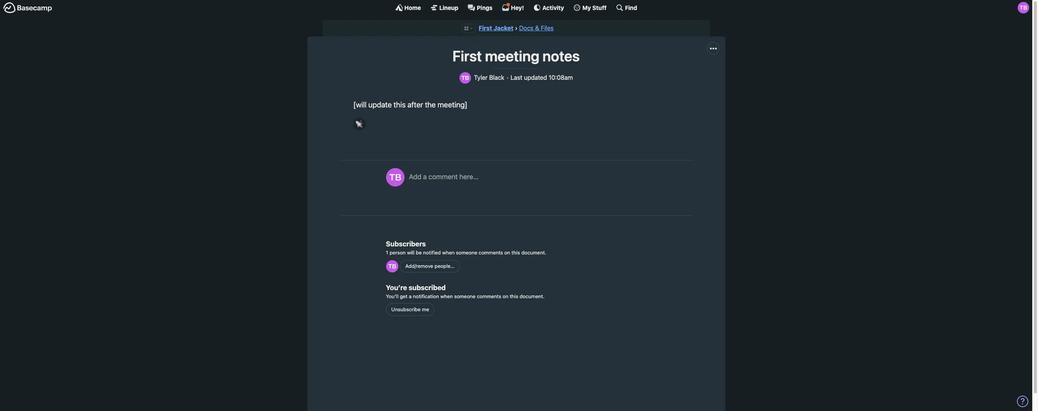 Task type: locate. For each thing, give the bounding box(es) containing it.
stuff
[[593, 4, 607, 11]]

notified
[[423, 250, 441, 256]]

last updated 10:08am
[[511, 74, 573, 81]]

me
[[422, 307, 429, 313]]

10:08am element
[[549, 74, 573, 81]]

[will update this after the meeting]
[[354, 100, 468, 109]]

1 horizontal spatial a
[[423, 173, 427, 181]]

document. inside subscribers 1 person will be notified when someone comments on this document.
[[522, 250, 547, 256]]

unsubscribe
[[392, 307, 421, 313]]

comment
[[429, 173, 458, 181]]

tyler black image down 1
[[386, 261, 399, 273]]

0 vertical spatial first
[[479, 25, 493, 32]]

first left jacket
[[479, 25, 493, 32]]

1 horizontal spatial tyler black image
[[1019, 2, 1030, 13]]

notes
[[543, 47, 580, 65]]

last
[[511, 74, 523, 81]]

0 vertical spatial when
[[443, 250, 455, 256]]

on inside subscribers 1 person will be notified when someone comments on this document.
[[505, 250, 511, 256]]

1 vertical spatial tyler black image
[[386, 261, 399, 273]]

will
[[407, 250, 415, 256]]

this
[[394, 100, 406, 109], [512, 250, 520, 256], [510, 294, 519, 300]]

hey!
[[511, 4, 524, 11]]

0 vertical spatial tyler black image
[[1019, 2, 1030, 13]]

on inside you're subscribed you'll get a notification when someone comments on this document.
[[503, 294, 509, 300]]

hey! button
[[502, 3, 524, 12]]

0 horizontal spatial tyler black image
[[386, 169, 405, 187]]

10:08am
[[549, 74, 573, 81]]

first meeting notes
[[453, 47, 580, 65]]

subscribers
[[386, 240, 426, 248]]

0 horizontal spatial tyler black image
[[386, 261, 399, 273]]

tyler black
[[474, 74, 505, 81]]

›
[[515, 25, 518, 32]]

first
[[479, 25, 493, 32], [453, 47, 482, 65]]

comments inside you're subscribed you'll get a notification when someone comments on this document.
[[477, 294, 502, 300]]

first up tyler at the left top of the page
[[453, 47, 482, 65]]

tyler black image
[[1019, 2, 1030, 13], [386, 169, 405, 187]]

1 vertical spatial on
[[503, 294, 509, 300]]

2 vertical spatial this
[[510, 294, 519, 300]]

a inside 'button'
[[423, 173, 427, 181]]

a
[[423, 173, 427, 181], [409, 294, 412, 300]]

when right "notification"
[[441, 294, 453, 300]]

someone for you're
[[455, 294, 476, 300]]

document.
[[522, 250, 547, 256], [520, 294, 545, 300]]

0 vertical spatial on
[[505, 250, 511, 256]]

add a comment here… button
[[409, 169, 685, 203]]

here…
[[460, 173, 479, 181]]

when up people…
[[443, 250, 455, 256]]

0 vertical spatial comments
[[479, 250, 503, 256]]

comments for subscribers
[[479, 250, 503, 256]]

1 horizontal spatial tyler black image
[[460, 72, 471, 84]]

subscribers 1 person will be notified when someone comments on this document.
[[386, 240, 547, 256]]

1 vertical spatial a
[[409, 294, 412, 300]]

1
[[386, 250, 389, 256]]

someone inside subscribers 1 person will be notified when someone comments on this document.
[[456, 250, 478, 256]]

add
[[409, 173, 422, 181]]

1 vertical spatial document.
[[520, 294, 545, 300]]

find
[[626, 4, 638, 11]]

jacket
[[494, 25, 514, 32]]

1 vertical spatial first
[[453, 47, 482, 65]]

a right get
[[409, 294, 412, 300]]

someone
[[456, 250, 478, 256], [455, 294, 476, 300]]

first for first jacket
[[479, 25, 493, 32]]

tyler black image
[[460, 72, 471, 84], [386, 261, 399, 273]]

when for you're
[[441, 294, 453, 300]]

a inside you're subscribed you'll get a notification when someone comments on this document.
[[409, 294, 412, 300]]

tyler black image left tyler at the left top of the page
[[460, 72, 471, 84]]

first jacket link
[[479, 25, 514, 32]]

document. for you're
[[520, 294, 545, 300]]

document. inside you're subscribed you'll get a notification when someone comments on this document.
[[520, 294, 545, 300]]

someone down people…
[[455, 294, 476, 300]]

0 vertical spatial document.
[[522, 250, 547, 256]]

1 vertical spatial comments
[[477, 294, 502, 300]]

meeting]
[[438, 100, 468, 109]]

unsubscribe me button
[[386, 304, 435, 316]]

when
[[443, 250, 455, 256], [441, 294, 453, 300]]

my
[[583, 4, 591, 11]]

home
[[405, 4, 421, 11]]

after
[[408, 100, 423, 109]]

comments inside subscribers 1 person will be notified when someone comments on this document.
[[479, 250, 503, 256]]

add/remove
[[406, 264, 434, 270]]

this inside you're subscribed you'll get a notification when someone comments on this document.
[[510, 294, 519, 300]]

comments
[[479, 250, 503, 256], [477, 294, 502, 300]]

0 vertical spatial a
[[423, 173, 427, 181]]

› docs & files
[[515, 25, 554, 32]]

1 vertical spatial someone
[[455, 294, 476, 300]]

pings
[[477, 4, 493, 11]]

this inside subscribers 1 person will be notified when someone comments on this document.
[[512, 250, 520, 256]]

0 horizontal spatial a
[[409, 294, 412, 300]]

1 vertical spatial when
[[441, 294, 453, 300]]

when inside subscribers 1 person will be notified when someone comments on this document.
[[443, 250, 455, 256]]

someone inside you're subscribed you'll get a notification when someone comments on this document.
[[455, 294, 476, 300]]

on
[[505, 250, 511, 256], [503, 294, 509, 300]]

when inside you're subscribed you'll get a notification when someone comments on this document.
[[441, 294, 453, 300]]

0 vertical spatial someone
[[456, 250, 478, 256]]

a right 'add'
[[423, 173, 427, 181]]

someone right notified
[[456, 250, 478, 256]]

1 vertical spatial this
[[512, 250, 520, 256]]



Task type: describe. For each thing, give the bounding box(es) containing it.
switch accounts image
[[3, 2, 52, 14]]

be
[[416, 250, 422, 256]]

1 vertical spatial tyler black image
[[386, 169, 405, 187]]

unsubscribe me
[[392, 307, 429, 313]]

activity link
[[534, 4, 564, 12]]

find button
[[616, 4, 638, 12]]

people…
[[435, 264, 455, 270]]

comments for you're
[[477, 294, 502, 300]]

files
[[541, 25, 554, 32]]

add a comment here…
[[409, 173, 479, 181]]

pings button
[[468, 4, 493, 12]]

get
[[400, 294, 408, 300]]

you're
[[386, 284, 407, 292]]

when for subscribers
[[443, 250, 455, 256]]

add/remove people… link
[[400, 261, 460, 273]]

0 vertical spatial tyler black image
[[460, 72, 471, 84]]

person
[[390, 250, 406, 256]]

&
[[535, 25, 540, 32]]

first jacket
[[479, 25, 514, 32]]

docs
[[520, 25, 534, 32]]

update
[[369, 100, 392, 109]]

this for 1
[[512, 250, 520, 256]]

on for subscribers
[[505, 250, 511, 256]]

updated
[[524, 74, 548, 81]]

you're subscribed you'll get a notification when someone comments on this document.
[[386, 284, 545, 300]]

black
[[490, 74, 505, 81]]

add/remove people…
[[406, 264, 455, 270]]

main element
[[0, 0, 1033, 15]]

tyler
[[474, 74, 488, 81]]

[will
[[354, 100, 367, 109]]

my stuff
[[583, 4, 607, 11]]

subscribed
[[409, 284, 446, 292]]

meeting
[[485, 47, 540, 65]]

someone for subscribers
[[456, 250, 478, 256]]

lineup
[[440, 4, 459, 11]]

you'll
[[386, 294, 399, 300]]

the
[[425, 100, 436, 109]]

0 vertical spatial this
[[394, 100, 406, 109]]

notification
[[413, 294, 439, 300]]

this for subscribed
[[510, 294, 519, 300]]

on for you're
[[503, 294, 509, 300]]

document. for subscribers
[[522, 250, 547, 256]]

my stuff button
[[574, 4, 607, 12]]

activity
[[543, 4, 564, 11]]

docs & files link
[[520, 25, 554, 32]]

lineup link
[[431, 4, 459, 12]]

home link
[[395, 4, 421, 12]]

first for first meeting notes
[[453, 47, 482, 65]]

tyler black image inside main element
[[1019, 2, 1030, 13]]



Task type: vqa. For each thing, say whether or not it's contained in the screenshot.
Should we have a meeting?
no



